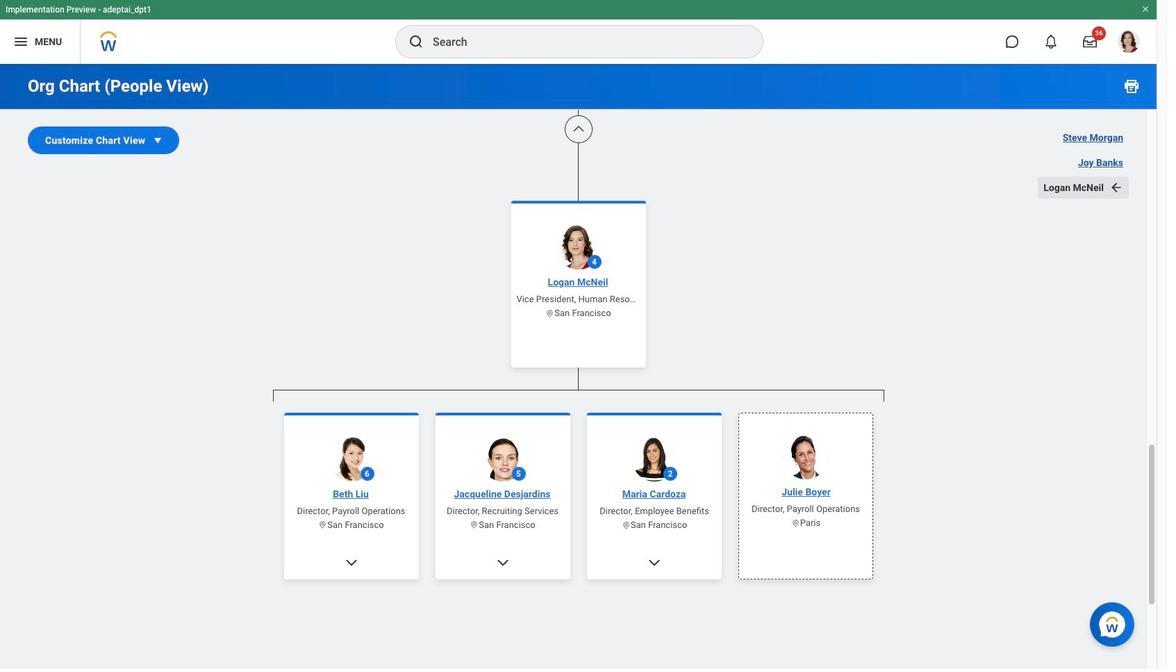 Task type: locate. For each thing, give the bounding box(es) containing it.
2 horizontal spatial location image
[[791, 518, 800, 527]]

2 location image from the left
[[470, 520, 479, 530]]

1 horizontal spatial location image
[[621, 520, 630, 530]]

0 horizontal spatial chevron down image
[[344, 556, 358, 569]]

banner
[[0, 0, 1157, 64]]

1 chevron down image from the left
[[344, 556, 358, 569]]

0 horizontal spatial location image
[[318, 520, 327, 530]]

2 chevron down image from the left
[[496, 556, 510, 569]]

location image
[[546, 309, 555, 318], [791, 518, 800, 527], [621, 520, 630, 530]]

search image
[[408, 33, 425, 50]]

main content
[[0, 0, 1157, 669]]

chevron down image
[[647, 556, 661, 569]]

chevron down image
[[344, 556, 358, 569], [496, 556, 510, 569]]

chevron up image
[[572, 122, 585, 136]]

1 horizontal spatial chevron down image
[[496, 556, 510, 569]]

logan mcneil, logan mcneil, 4 direct reports element
[[273, 401, 884, 669]]

profile logan mcneil image
[[1118, 31, 1140, 56]]

location image
[[318, 520, 327, 530], [470, 520, 479, 530]]

arrow left image
[[1110, 181, 1124, 195]]

1 horizontal spatial location image
[[470, 520, 479, 530]]



Task type: vqa. For each thing, say whether or not it's contained in the screenshot.
Event FIRST
no



Task type: describe. For each thing, give the bounding box(es) containing it.
chevron down image for 2nd location image from the right
[[344, 556, 358, 569]]

print org chart image
[[1124, 78, 1140, 95]]

close environment banner image
[[1142, 5, 1150, 13]]

0 horizontal spatial location image
[[546, 309, 555, 318]]

justify image
[[13, 33, 29, 50]]

notifications large image
[[1044, 35, 1058, 49]]

chevron down image for first location image from right
[[496, 556, 510, 569]]

Search Workday  search field
[[433, 26, 734, 57]]

caret down image
[[151, 133, 165, 147]]

inbox large image
[[1083, 35, 1097, 49]]

1 location image from the left
[[318, 520, 327, 530]]



